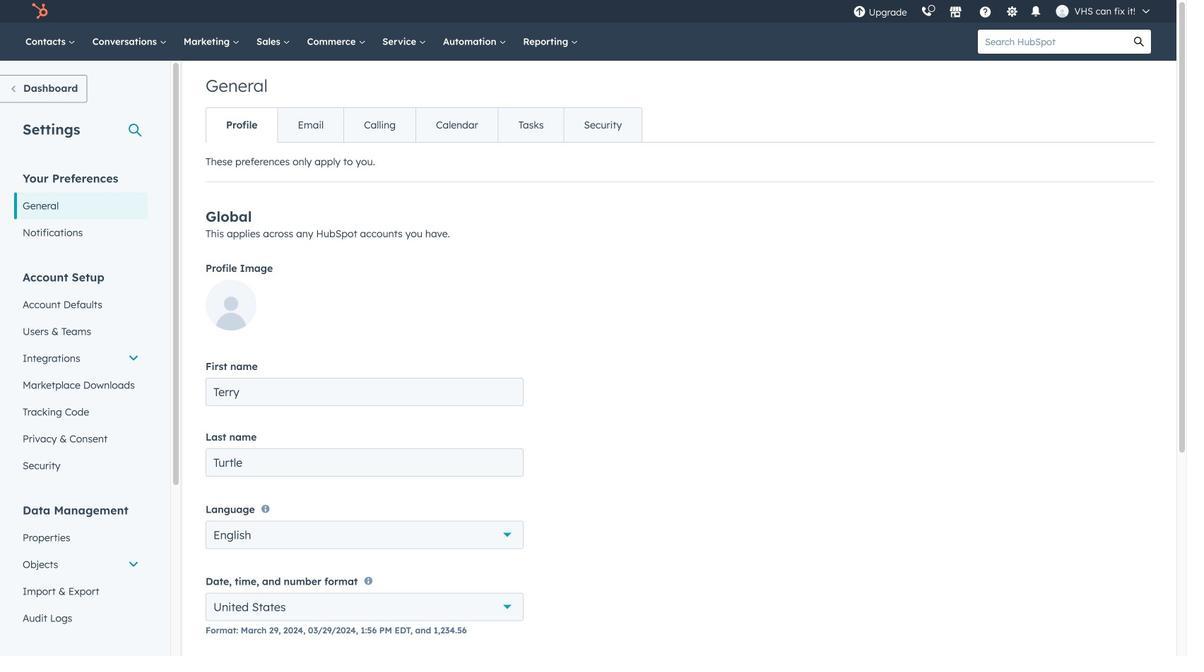 Task type: locate. For each thing, give the bounding box(es) containing it.
None text field
[[206, 378, 524, 406], [206, 449, 524, 477], [206, 378, 524, 406], [206, 449, 524, 477]]

Search HubSpot search field
[[978, 30, 1127, 54]]

account setup element
[[14, 270, 148, 480]]

terry turtle image
[[1056, 5, 1069, 18]]

navigation
[[206, 107, 643, 143]]

data management element
[[14, 503, 148, 632]]

marketplaces image
[[950, 6, 962, 19]]

menu
[[847, 0, 1160, 23]]



Task type: describe. For each thing, give the bounding box(es) containing it.
your preferences element
[[14, 171, 148, 246]]



Task type: vqa. For each thing, say whether or not it's contained in the screenshot.
tickets to the middle
no



